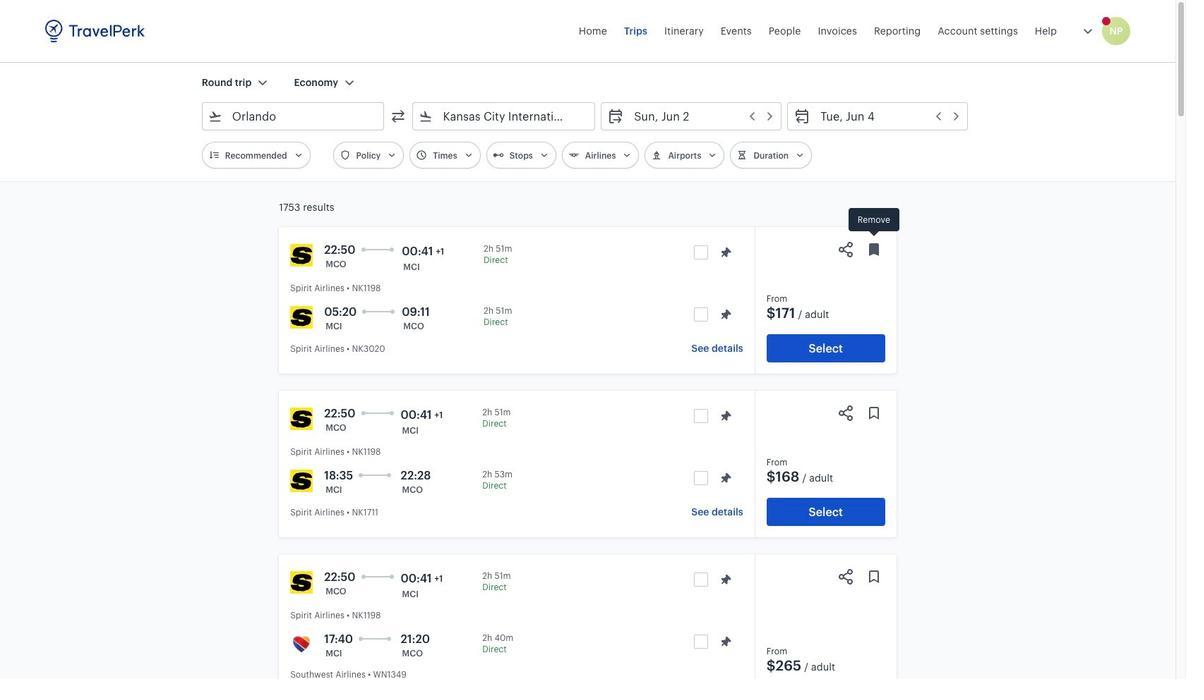 Task type: vqa. For each thing, say whether or not it's contained in the screenshot.
Calendar application
no



Task type: describe. For each thing, give the bounding box(es) containing it.
From search field
[[222, 105, 365, 128]]

2 spirit airlines image from the top
[[290, 572, 313, 595]]

Return field
[[811, 105, 962, 128]]

3 spirit airlines image from the top
[[290, 470, 313, 493]]

1 spirit airlines image from the top
[[290, 306, 313, 329]]



Task type: locate. For each thing, give the bounding box(es) containing it.
0 vertical spatial spirit airlines image
[[290, 306, 313, 329]]

1 vertical spatial spirit airlines image
[[290, 408, 313, 431]]

Depart field
[[624, 105, 775, 128]]

0 vertical spatial spirit airlines image
[[290, 244, 313, 267]]

2 vertical spatial spirit airlines image
[[290, 470, 313, 493]]

tooltip
[[849, 208, 899, 239]]

spirit airlines image
[[290, 244, 313, 267], [290, 408, 313, 431], [290, 470, 313, 493]]

1 spirit airlines image from the top
[[290, 244, 313, 267]]

1 vertical spatial spirit airlines image
[[290, 572, 313, 595]]

To search field
[[433, 105, 576, 128]]

southwest airlines image
[[290, 634, 313, 657]]

spirit airlines image
[[290, 306, 313, 329], [290, 572, 313, 595]]

2 spirit airlines image from the top
[[290, 408, 313, 431]]



